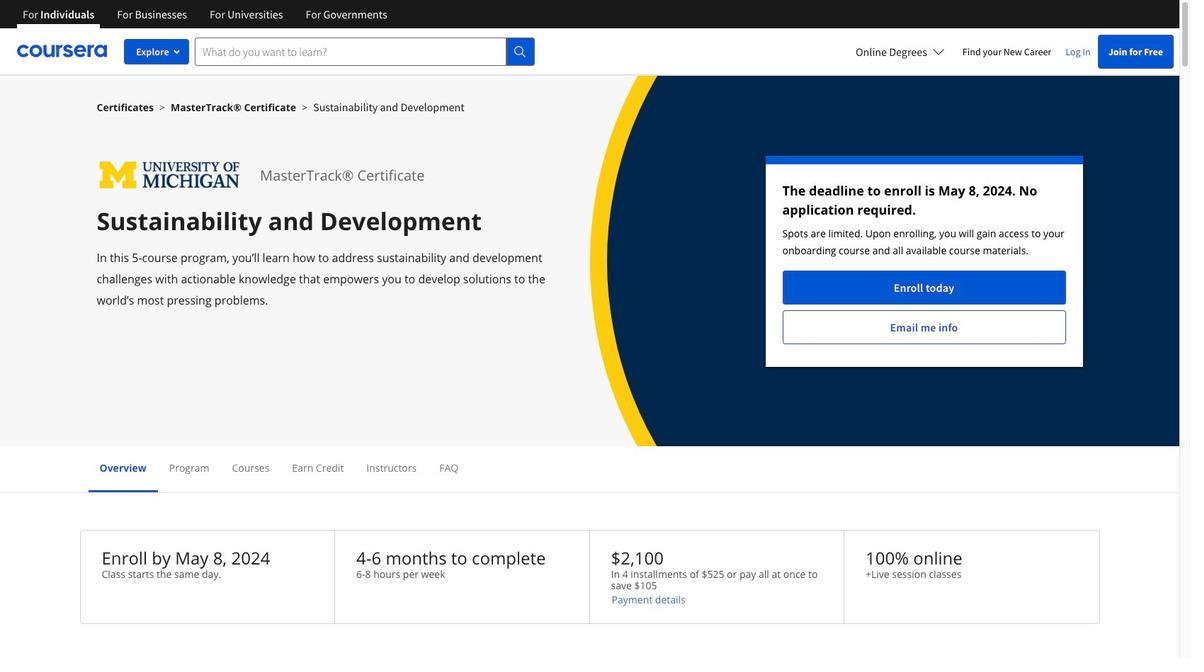Task type: vqa. For each thing, say whether or not it's contained in the screenshot.
'of'
no



Task type: describe. For each thing, give the bounding box(es) containing it.
What do you want to learn? text field
[[195, 37, 507, 66]]

university of michigan image
[[97, 156, 243, 195]]



Task type: locate. For each thing, give the bounding box(es) containing it.
banner navigation
[[11, 0, 399, 39]]

certificate menu element
[[88, 447, 1092, 493]]

None search field
[[195, 37, 535, 66]]

coursera image
[[17, 40, 107, 63]]

status
[[766, 156, 1083, 367]]



